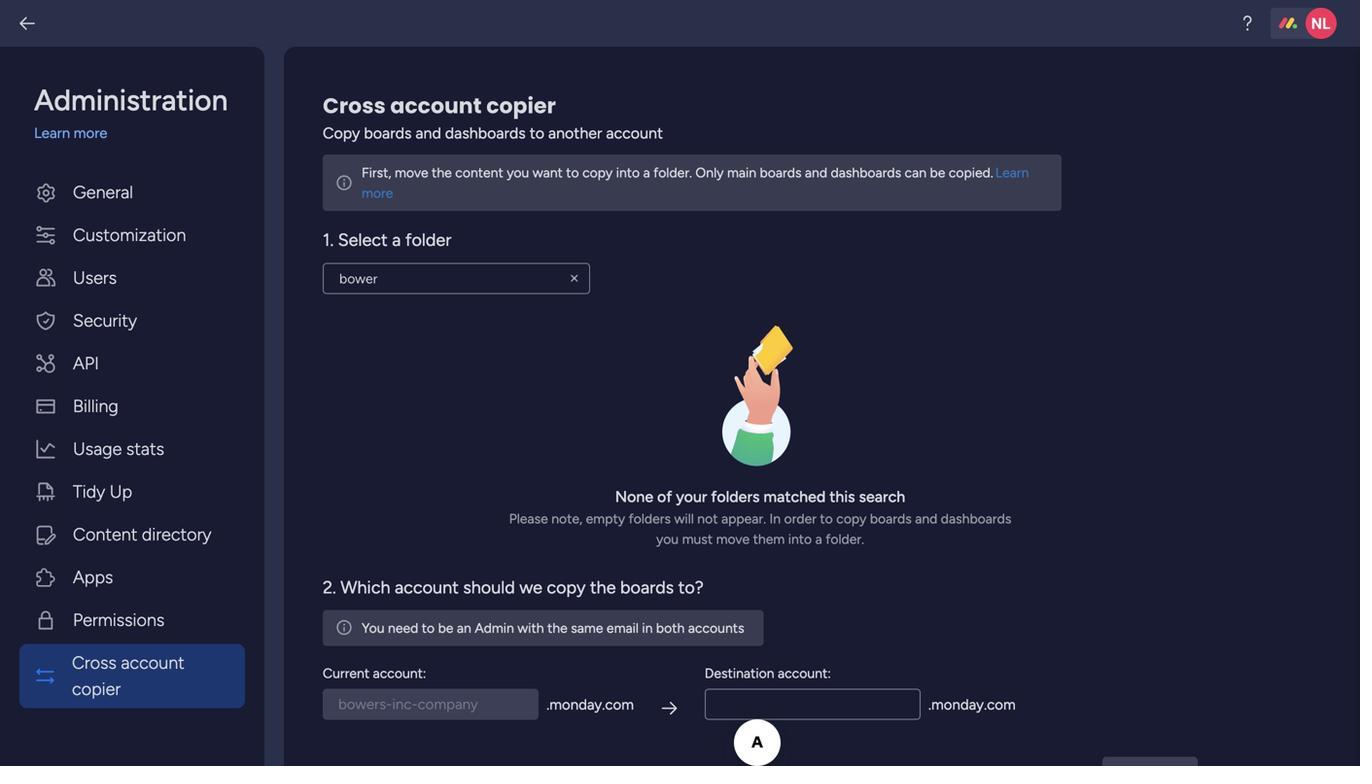 Task type: vqa. For each thing, say whether or not it's contained in the screenshot.
'You need to be an Admin with the same email in both accounts'
yes



Task type: describe. For each thing, give the bounding box(es) containing it.
them
[[754, 531, 785, 547]]

copy
[[323, 124, 360, 143]]

first, move the content you want to copy into a folder. only main boards and dashboards can be copied.
[[362, 164, 994, 181]]

users button
[[19, 259, 245, 297]]

admin
[[475, 620, 514, 637]]

content directory button
[[19, 516, 245, 554]]

you need to be an admin with the same email in both accounts
[[362, 620, 745, 637]]

1 horizontal spatial folders
[[712, 488, 760, 506]]

move inside none of your folders matched this search please note, empty folders will not appear. in order to copy boards and dashboards you must move them into a folder.
[[717, 531, 750, 547]]

Search for a folder search field
[[323, 263, 590, 294]]

will
[[675, 511, 694, 527]]

. monday.com for current account:
[[547, 697, 634, 714]]

content
[[73, 524, 137, 545]]

0 horizontal spatial dashboards
[[445, 124, 526, 143]]

billing
[[73, 396, 119, 417]]

copier inside cross account copier
[[72, 679, 121, 700]]

can
[[905, 164, 927, 181]]

cross inside cross account copier
[[72, 653, 117, 674]]

folder image image
[[723, 325, 798, 466]]

cross account copier button
[[19, 644, 245, 709]]

an
[[457, 620, 472, 637]]

customization button
[[19, 216, 245, 254]]

security
[[73, 310, 137, 331]]

1 horizontal spatial a
[[644, 164, 651, 181]]

noah lott image
[[1306, 8, 1338, 39]]

0 vertical spatial cross account copier
[[323, 91, 556, 121]]

note,
[[552, 511, 583, 527]]

permissions button
[[19, 602, 245, 640]]

search
[[859, 488, 906, 506]]

customization
[[73, 225, 186, 246]]

account: for destination account:
[[778, 665, 832, 682]]

none
[[616, 488, 654, 506]]

api button
[[19, 345, 245, 383]]

1 horizontal spatial and
[[805, 164, 828, 181]]

cross account copier inside button
[[72, 653, 185, 700]]

both
[[657, 620, 685, 637]]

you inside none of your folders matched this search please note, empty folders will not appear. in order to copy boards and dashboards you must move them into a folder.
[[657, 531, 679, 547]]

1. select a folder
[[323, 230, 452, 250]]

0 vertical spatial learn more link
[[34, 123, 245, 144]]

2 vertical spatial the
[[548, 620, 568, 637]]

content directory
[[73, 524, 212, 545]]

1 horizontal spatial cross
[[323, 91, 386, 121]]

boards inside none of your folders matched this search please note, empty folders will not appear. in order to copy boards and dashboards you must move them into a folder.
[[870, 511, 912, 527]]

1 vertical spatial learn more link
[[362, 164, 1030, 201]]

content
[[456, 164, 504, 181]]

0 vertical spatial you
[[507, 164, 530, 181]]

2 vertical spatial copy
[[547, 577, 586, 598]]

0 vertical spatial move
[[395, 164, 429, 181]]

up
[[110, 482, 132, 502]]

administration
[[34, 83, 228, 118]]

usage stats button
[[19, 430, 245, 468]]

2 horizontal spatial the
[[590, 577, 616, 598]]

apps
[[73, 567, 113, 588]]

Destination account: text field
[[705, 689, 921, 720]]

to inside none of your folders matched this search please note, empty folders will not appear. in order to copy boards and dashboards you must move them into a folder.
[[820, 511, 833, 527]]

1.
[[323, 230, 334, 250]]

first,
[[362, 164, 392, 181]]

api
[[73, 353, 99, 374]]

boards up in
[[621, 577, 674, 598]]

copy boards and dashboards to another account
[[323, 124, 663, 143]]

this
[[830, 488, 856, 506]]

your
[[676, 488, 708, 506]]

none of your folders matched this search please note, empty folders will not appear. in order to copy boards and dashboards you must move them into a folder.
[[509, 488, 1012, 547]]

more inside administration learn more
[[74, 125, 107, 142]]

we
[[520, 577, 543, 598]]

current
[[323, 665, 370, 682]]

. monday.com for destination account:
[[929, 697, 1016, 714]]

to?
[[679, 577, 704, 598]]

dashboards inside none of your folders matched this search please note, empty folders will not appear. in order to copy boards and dashboards you must move them into a folder.
[[941, 511, 1012, 527]]

accounts
[[689, 620, 745, 637]]

learn inside administration learn more
[[34, 125, 70, 142]]



Task type: locate. For each thing, give the bounding box(es) containing it.
move down appear.
[[717, 531, 750, 547]]

0 vertical spatial a
[[644, 164, 651, 181]]

0 vertical spatial folder.
[[654, 164, 693, 181]]

select
[[338, 230, 388, 250]]

0 horizontal spatial monday.com
[[550, 697, 634, 714]]

learn inside learn more
[[996, 164, 1030, 181]]

into down order
[[789, 531, 812, 547]]

the up same
[[590, 577, 616, 598]]

1 vertical spatial dashboards
[[831, 164, 902, 181]]

0 horizontal spatial .
[[547, 697, 550, 714]]

copier down permissions
[[72, 679, 121, 700]]

0 vertical spatial copier
[[487, 91, 556, 121]]

permissions
[[73, 610, 165, 631]]

folder. inside none of your folders matched this search please note, empty folders will not appear. in order to copy boards and dashboards you must move them into a folder.
[[826, 531, 865, 547]]

1 vertical spatial a
[[392, 230, 401, 250]]

1 vertical spatial learn
[[996, 164, 1030, 181]]

you
[[362, 620, 385, 637]]

help image
[[1238, 14, 1258, 33]]

main
[[728, 164, 757, 181]]

general
[[73, 182, 133, 203]]

copied.
[[949, 164, 994, 181]]

1 vertical spatial move
[[717, 531, 750, 547]]

. monday.com
[[547, 697, 634, 714], [929, 697, 1016, 714]]

1 horizontal spatial cross account copier
[[323, 91, 556, 121]]

0 vertical spatial more
[[74, 125, 107, 142]]

1 horizontal spatial dashboards
[[831, 164, 902, 181]]

matched
[[764, 488, 826, 506]]

account up first, move the content you want to copy into a folder. only main boards and dashboards can be copied. at top
[[606, 124, 663, 143]]

you
[[507, 164, 530, 181], [657, 531, 679, 547]]

1 vertical spatial you
[[657, 531, 679, 547]]

usage stats
[[73, 439, 164, 460]]

the left content
[[432, 164, 452, 181]]

account: for current account:
[[373, 665, 426, 682]]

order
[[785, 511, 817, 527]]

learn
[[34, 125, 70, 142], [996, 164, 1030, 181]]

monday.com
[[550, 697, 634, 714], [932, 697, 1016, 714]]

0 horizontal spatial cross
[[72, 653, 117, 674]]

learn down administration
[[34, 125, 70, 142]]

boards
[[364, 124, 412, 143], [760, 164, 802, 181], [870, 511, 912, 527], [621, 577, 674, 598]]

0 vertical spatial into
[[616, 164, 640, 181]]

the
[[432, 164, 452, 181], [590, 577, 616, 598], [548, 620, 568, 637]]

1 horizontal spatial you
[[657, 531, 679, 547]]

0 horizontal spatial into
[[616, 164, 640, 181]]

users
[[73, 268, 117, 288]]

stats
[[126, 439, 164, 460]]

a left the 'only'
[[644, 164, 651, 181]]

should
[[463, 577, 515, 598]]

copier
[[487, 91, 556, 121], [72, 679, 121, 700]]

to right the need
[[422, 620, 435, 637]]

0 horizontal spatial learn
[[34, 125, 70, 142]]

account inside button
[[121, 653, 185, 674]]

account
[[390, 91, 482, 121], [606, 124, 663, 143], [395, 577, 459, 598], [121, 653, 185, 674]]

2 . monday.com from the left
[[929, 697, 1016, 714]]

to right want
[[566, 164, 579, 181]]

1 horizontal spatial .
[[929, 697, 932, 714]]

monday.com for destination account:
[[932, 697, 1016, 714]]

need
[[388, 620, 419, 637]]

folder. left the 'only'
[[654, 164, 693, 181]]

must
[[682, 531, 713, 547]]

another
[[549, 124, 603, 143]]

clear search image
[[567, 271, 583, 286]]

apps button
[[19, 559, 245, 597]]

0 horizontal spatial and
[[416, 124, 442, 143]]

move right the first,
[[395, 164, 429, 181]]

1 vertical spatial the
[[590, 577, 616, 598]]

administration learn more
[[34, 83, 228, 142]]

learn right copied.
[[996, 164, 1030, 181]]

to left another on the left top
[[530, 124, 545, 143]]

1 horizontal spatial monday.com
[[932, 697, 1016, 714]]

only
[[696, 164, 724, 181]]

1 vertical spatial cross
[[72, 653, 117, 674]]

0 horizontal spatial cross account copier
[[72, 653, 185, 700]]

copy inside none of your folders matched this search please note, empty folders will not appear. in order to copy boards and dashboards you must move them into a folder.
[[837, 511, 867, 527]]

1 horizontal spatial into
[[789, 531, 812, 547]]

account: up "destination account:" text box
[[778, 665, 832, 682]]

1 horizontal spatial account:
[[778, 665, 832, 682]]

boards right main
[[760, 164, 802, 181]]

0 vertical spatial cross
[[323, 91, 386, 121]]

folders down of
[[629, 511, 671, 527]]

. for current account:
[[547, 697, 550, 714]]

into right want
[[616, 164, 640, 181]]

into
[[616, 164, 640, 181], [789, 531, 812, 547]]

2 horizontal spatial dashboards
[[941, 511, 1012, 527]]

1 monday.com from the left
[[550, 697, 634, 714]]

0 horizontal spatial a
[[392, 230, 401, 250]]

current account:
[[323, 665, 426, 682]]

copy right we
[[547, 577, 586, 598]]

tidy
[[73, 482, 105, 502]]

0 vertical spatial folders
[[712, 488, 760, 506]]

2.
[[323, 577, 336, 598]]

copy down another on the left top
[[583, 164, 613, 181]]

folder
[[406, 230, 452, 250]]

0 vertical spatial the
[[432, 164, 452, 181]]

security button
[[19, 302, 245, 340]]

with
[[518, 620, 544, 637]]

in
[[642, 620, 653, 637]]

1 . from the left
[[547, 697, 550, 714]]

a inside none of your folders matched this search please note, empty folders will not appear. in order to copy boards and dashboards you must move them into a folder.
[[816, 531, 823, 547]]

0 horizontal spatial more
[[74, 125, 107, 142]]

1 vertical spatial cross account copier
[[72, 653, 185, 700]]

and inside none of your folders matched this search please note, empty folders will not appear. in order to copy boards and dashboards you must move them into a folder.
[[916, 511, 938, 527]]

move
[[395, 164, 429, 181], [717, 531, 750, 547]]

0 horizontal spatial folder.
[[654, 164, 693, 181]]

2 horizontal spatial and
[[916, 511, 938, 527]]

0 vertical spatial and
[[416, 124, 442, 143]]

2. which account should we copy the boards to?
[[323, 577, 704, 598]]

into inside none of your folders matched this search please note, empty folders will not appear. in order to copy boards and dashboards you must move them into a folder.
[[789, 531, 812, 547]]

0 horizontal spatial move
[[395, 164, 429, 181]]

want
[[533, 164, 563, 181]]

0 horizontal spatial folders
[[629, 511, 671, 527]]

which
[[341, 577, 391, 598]]

2 vertical spatial a
[[816, 531, 823, 547]]

you down will
[[657, 531, 679, 547]]

1 . monday.com from the left
[[547, 697, 634, 714]]

0 horizontal spatial . monday.com
[[547, 697, 634, 714]]

1 vertical spatial copier
[[72, 679, 121, 700]]

boards down the search
[[870, 511, 912, 527]]

1 horizontal spatial move
[[717, 531, 750, 547]]

account up the need
[[395, 577, 459, 598]]

please
[[509, 511, 548, 527]]

learn more
[[362, 164, 1030, 201]]

account down 'permissions' button
[[121, 653, 185, 674]]

2 account: from the left
[[778, 665, 832, 682]]

0 horizontal spatial account:
[[373, 665, 426, 682]]

general button
[[19, 174, 245, 212]]

1 vertical spatial be
[[438, 620, 454, 637]]

0 vertical spatial copy
[[583, 164, 613, 181]]

same
[[571, 620, 604, 637]]

0 horizontal spatial the
[[432, 164, 452, 181]]

. for destination account:
[[929, 697, 932, 714]]

a left folder
[[392, 230, 401, 250]]

email
[[607, 620, 639, 637]]

1 vertical spatial copy
[[837, 511, 867, 527]]

0 vertical spatial be
[[931, 164, 946, 181]]

1 vertical spatial more
[[362, 185, 393, 201]]

1 horizontal spatial learn
[[996, 164, 1030, 181]]

None search field
[[323, 263, 590, 294]]

to right order
[[820, 511, 833, 527]]

1 horizontal spatial the
[[548, 620, 568, 637]]

1 horizontal spatial learn more link
[[362, 164, 1030, 201]]

a down order
[[816, 531, 823, 547]]

empty
[[586, 511, 626, 527]]

back to workspace image
[[18, 14, 37, 33]]

of
[[658, 488, 673, 506]]

in
[[770, 511, 781, 527]]

the right with
[[548, 620, 568, 637]]

1 account: from the left
[[373, 665, 426, 682]]

1 horizontal spatial more
[[362, 185, 393, 201]]

copy
[[583, 164, 613, 181], [837, 511, 867, 527], [547, 577, 586, 598]]

1 horizontal spatial . monday.com
[[929, 697, 1016, 714]]

2 monday.com from the left
[[932, 697, 1016, 714]]

tidy up
[[73, 482, 132, 502]]

1 horizontal spatial folder.
[[826, 531, 865, 547]]

more down administration
[[74, 125, 107, 142]]

destination account:
[[705, 665, 832, 682]]

0 horizontal spatial copier
[[72, 679, 121, 700]]

2 . from the left
[[929, 697, 932, 714]]

1 vertical spatial and
[[805, 164, 828, 181]]

folders
[[712, 488, 760, 506], [629, 511, 671, 527]]

boards up the first,
[[364, 124, 412, 143]]

not
[[698, 511, 718, 527]]

folder.
[[654, 164, 693, 181], [826, 531, 865, 547]]

more inside learn more
[[362, 185, 393, 201]]

cross down permissions
[[72, 653, 117, 674]]

directory
[[142, 524, 212, 545]]

2 vertical spatial and
[[916, 511, 938, 527]]

account:
[[373, 665, 426, 682], [778, 665, 832, 682]]

a
[[644, 164, 651, 181], [392, 230, 401, 250], [816, 531, 823, 547]]

1 vertical spatial into
[[789, 531, 812, 547]]

more down the first,
[[362, 185, 393, 201]]

account: down the need
[[373, 665, 426, 682]]

folder. down the this at the right bottom
[[826, 531, 865, 547]]

0 vertical spatial dashboards
[[445, 124, 526, 143]]

you left want
[[507, 164, 530, 181]]

be right can
[[931, 164, 946, 181]]

destination
[[705, 665, 775, 682]]

cross
[[323, 91, 386, 121], [72, 653, 117, 674]]

2 horizontal spatial a
[[816, 531, 823, 547]]

.
[[547, 697, 550, 714], [929, 697, 932, 714]]

and
[[416, 124, 442, 143], [805, 164, 828, 181], [916, 511, 938, 527]]

be
[[931, 164, 946, 181], [438, 620, 454, 637]]

appear.
[[722, 511, 767, 527]]

usage
[[73, 439, 122, 460]]

0 vertical spatial learn
[[34, 125, 70, 142]]

cross account copier down 'permissions' button
[[72, 653, 185, 700]]

copier up 'copy boards and dashboards to another account'
[[487, 91, 556, 121]]

learn more link
[[34, 123, 245, 144], [362, 164, 1030, 201]]

0 horizontal spatial learn more link
[[34, 123, 245, 144]]

account up 'copy boards and dashboards to another account'
[[390, 91, 482, 121]]

folders up appear.
[[712, 488, 760, 506]]

more
[[74, 125, 107, 142], [362, 185, 393, 201]]

0 horizontal spatial be
[[438, 620, 454, 637]]

1 horizontal spatial be
[[931, 164, 946, 181]]

monday.com for current account:
[[550, 697, 634, 714]]

copy down the this at the right bottom
[[837, 511, 867, 527]]

cross up copy
[[323, 91, 386, 121]]

1 vertical spatial folders
[[629, 511, 671, 527]]

cross account copier
[[323, 91, 556, 121], [72, 653, 185, 700]]

billing button
[[19, 388, 245, 426]]

be left an
[[438, 620, 454, 637]]

1 horizontal spatial copier
[[487, 91, 556, 121]]

1 vertical spatial folder.
[[826, 531, 865, 547]]

0 horizontal spatial you
[[507, 164, 530, 181]]

cross account copier up 'copy boards and dashboards to another account'
[[323, 91, 556, 121]]

tidy up button
[[19, 473, 245, 511]]

2 vertical spatial dashboards
[[941, 511, 1012, 527]]

dashboards
[[445, 124, 526, 143], [831, 164, 902, 181], [941, 511, 1012, 527]]



